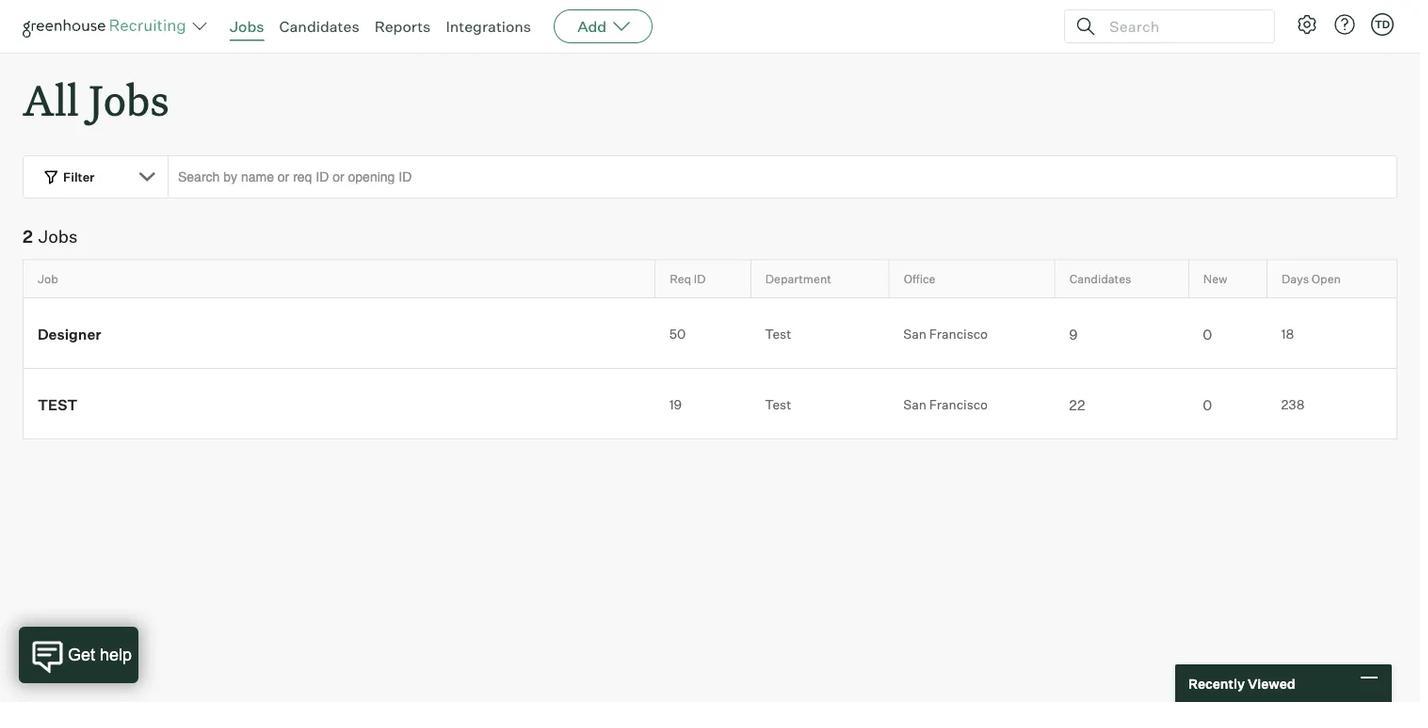 Task type: describe. For each thing, give the bounding box(es) containing it.
recently
[[1189, 676, 1246, 692]]

td button
[[1372, 13, 1395, 36]]

integrations
[[446, 17, 532, 36]]

department
[[766, 272, 832, 287]]

0 vertical spatial jobs
[[230, 17, 264, 36]]

2 jobs
[[23, 226, 78, 247]]

candidates link
[[279, 17, 360, 36]]

designer link
[[24, 323, 655, 344]]

reports link
[[375, 17, 431, 36]]

22 link
[[1055, 394, 1189, 414]]

jobs link
[[230, 17, 264, 36]]

9 link
[[1055, 324, 1189, 344]]

test
[[38, 396, 78, 414]]

18
[[1282, 326, 1295, 342]]

Search text field
[[1105, 13, 1258, 40]]

reports
[[375, 17, 431, 36]]

id
[[694, 272, 706, 287]]

td button
[[1368, 9, 1398, 40]]

viewed
[[1248, 676, 1296, 692]]

office
[[904, 272, 936, 287]]

recently viewed
[[1189, 676, 1296, 692]]

francisco for test
[[930, 397, 988, 413]]

jobs for 2 jobs
[[38, 226, 78, 247]]

50
[[670, 326, 686, 342]]

designer
[[38, 325, 102, 344]]

san francisco for designer
[[904, 326, 988, 342]]

19
[[670, 397, 682, 413]]

san for designer
[[904, 326, 927, 342]]



Task type: locate. For each thing, give the bounding box(es) containing it.
candidates up the 9 link
[[1070, 272, 1132, 287]]

test
[[765, 326, 792, 342], [765, 397, 792, 413]]

job
[[38, 272, 58, 287]]

req id
[[670, 272, 706, 287]]

1 san francisco from the top
[[904, 326, 988, 342]]

0 for designer
[[1203, 326, 1213, 343]]

francisco
[[930, 326, 988, 342], [930, 397, 988, 413]]

candidates
[[279, 17, 360, 36], [1070, 272, 1132, 287]]

1 san from the top
[[904, 326, 927, 342]]

0 for test
[[1203, 396, 1213, 413]]

add button
[[554, 9, 653, 43]]

francisco for designer
[[930, 326, 988, 342]]

1 vertical spatial san francisco
[[904, 397, 988, 413]]

candidates right jobs "link"
[[279, 17, 360, 36]]

0 vertical spatial san francisco
[[904, 326, 988, 342]]

Search by name or req ID or opening ID text field
[[168, 156, 1398, 199]]

238
[[1282, 397, 1305, 413]]

greenhouse recruiting image
[[23, 15, 192, 38]]

new
[[1204, 272, 1228, 287]]

1 vertical spatial jobs
[[89, 72, 169, 127]]

0 link
[[1189, 324, 1268, 344], [1189, 394, 1268, 414]]

jobs
[[230, 17, 264, 36], [89, 72, 169, 127], [38, 226, 78, 247]]

1 vertical spatial 0
[[1203, 396, 1213, 413]]

0 left 238
[[1203, 396, 1213, 413]]

2 0 link from the top
[[1189, 394, 1268, 414]]

0 vertical spatial 0
[[1203, 326, 1213, 343]]

jobs down the 'greenhouse recruiting' image
[[89, 72, 169, 127]]

0 vertical spatial test
[[765, 326, 792, 342]]

1 vertical spatial candidates
[[1070, 272, 1132, 287]]

test link
[[24, 394, 655, 415]]

2 francisco from the top
[[930, 397, 988, 413]]

1 horizontal spatial candidates
[[1070, 272, 1132, 287]]

1 test from the top
[[765, 326, 792, 342]]

22
[[1070, 396, 1086, 413]]

all jobs
[[23, 72, 169, 127]]

2 san francisco from the top
[[904, 397, 988, 413]]

san francisco for test
[[904, 397, 988, 413]]

1 0 link from the top
[[1189, 324, 1268, 344]]

jobs left candidates link
[[230, 17, 264, 36]]

1 horizontal spatial jobs
[[89, 72, 169, 127]]

all
[[23, 72, 79, 127]]

0 horizontal spatial jobs
[[38, 226, 78, 247]]

0 vertical spatial candidates
[[279, 17, 360, 36]]

open
[[1312, 272, 1342, 287]]

days open
[[1282, 272, 1342, 287]]

configure image
[[1297, 13, 1319, 36]]

san francisco
[[904, 326, 988, 342], [904, 397, 988, 413]]

jobs right 2
[[38, 226, 78, 247]]

san
[[904, 326, 927, 342], [904, 397, 927, 413]]

san for test
[[904, 397, 927, 413]]

2 vertical spatial jobs
[[38, 226, 78, 247]]

req
[[670, 272, 692, 287]]

1 vertical spatial francisco
[[930, 397, 988, 413]]

jobs for all jobs
[[89, 72, 169, 127]]

0 vertical spatial francisco
[[930, 326, 988, 342]]

1 francisco from the top
[[930, 326, 988, 342]]

0 vertical spatial 0 link
[[1189, 324, 1268, 344]]

0
[[1203, 326, 1213, 343], [1203, 396, 1213, 413]]

0 down new
[[1203, 326, 1213, 343]]

0 link left 238
[[1189, 394, 1268, 414]]

0 horizontal spatial candidates
[[279, 17, 360, 36]]

filter
[[63, 169, 95, 184]]

0 link for test
[[1189, 394, 1268, 414]]

1 0 from the top
[[1203, 326, 1213, 343]]

test for designer
[[765, 326, 792, 342]]

integrations link
[[446, 17, 532, 36]]

0 link for designer
[[1189, 324, 1268, 344]]

test for test
[[765, 397, 792, 413]]

1 vertical spatial test
[[765, 397, 792, 413]]

2 horizontal spatial jobs
[[230, 17, 264, 36]]

2 test from the top
[[765, 397, 792, 413]]

1 vertical spatial 0 link
[[1189, 394, 1268, 414]]

days
[[1282, 272, 1310, 287]]

2
[[23, 226, 33, 247]]

0 link down new
[[1189, 324, 1268, 344]]

add
[[578, 17, 607, 36]]

9
[[1070, 326, 1078, 343]]

0 vertical spatial san
[[904, 326, 927, 342]]

2 san from the top
[[904, 397, 927, 413]]

1 vertical spatial san
[[904, 397, 927, 413]]

td
[[1376, 18, 1391, 31]]

2 0 from the top
[[1203, 396, 1213, 413]]



Task type: vqa. For each thing, say whether or not it's contained in the screenshot.
TD popup button
yes



